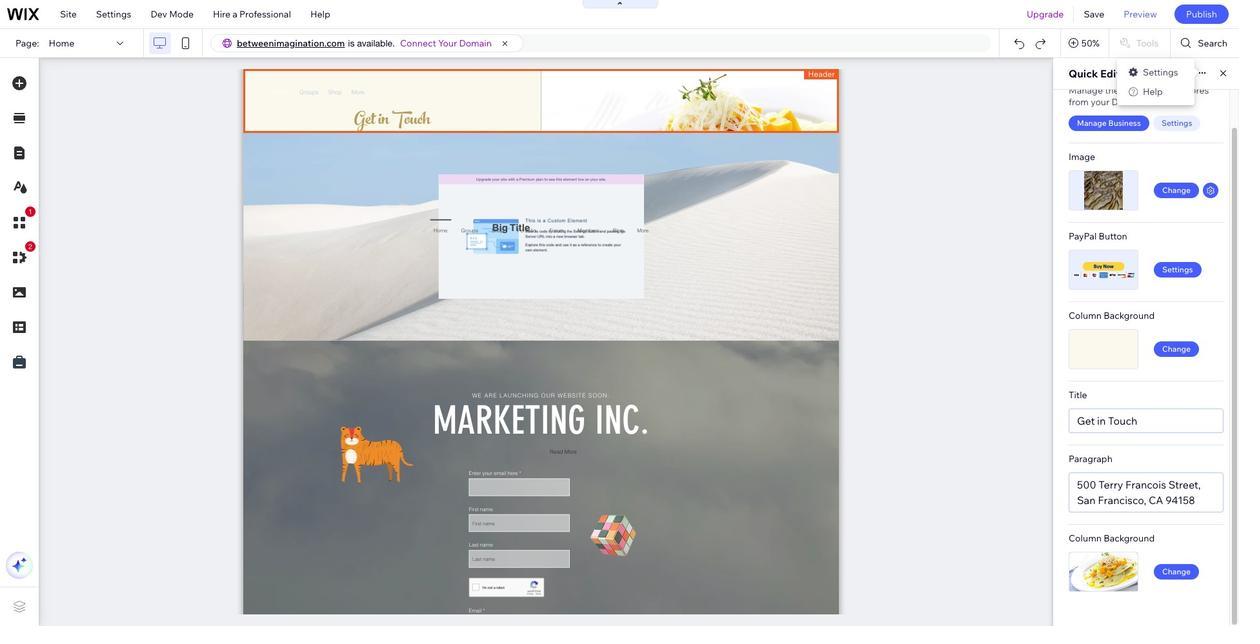Task type: locate. For each thing, give the bounding box(es) containing it.
0 vertical spatial column background
[[1069, 310, 1155, 322]]

search
[[1199, 37, 1228, 49]]

quick
[[1069, 67, 1099, 80]]

manage business button
[[1069, 116, 1150, 131]]

manage
[[1069, 85, 1103, 96], [1078, 118, 1107, 128]]

preview button
[[1115, 0, 1167, 28]]

settings button for paypal button
[[1154, 262, 1202, 278]]

settings
[[96, 8, 131, 20], [1144, 67, 1179, 78], [1162, 118, 1193, 128], [1163, 265, 1194, 274]]

0 vertical spatial change button
[[1154, 183, 1200, 198]]

the
[[1105, 85, 1119, 96]]

dev
[[151, 8, 167, 20]]

0 vertical spatial background
[[1104, 310, 1155, 322]]

help
[[310, 8, 330, 20], [1144, 86, 1163, 97]]

1 vertical spatial column background
[[1069, 533, 1155, 544]]

site
[[60, 8, 77, 20]]

1 vertical spatial background
[[1104, 533, 1155, 544]]

2 column from the top
[[1069, 533, 1102, 544]]

tools
[[1137, 37, 1159, 49]]

1 vertical spatial manage
[[1078, 118, 1107, 128]]

ca
[[1149, 494, 1164, 507]]

0 vertical spatial column
[[1069, 310, 1102, 322]]

home
[[49, 37, 74, 49]]

manage the content of wixstores from your dashboard.
[[1069, 85, 1210, 108]]

2 vertical spatial change button
[[1154, 564, 1200, 580]]

1 change from the top
[[1163, 185, 1191, 195]]

manage down quick on the top right of the page
[[1069, 85, 1103, 96]]

2 change from the top
[[1163, 344, 1191, 354]]

1 vertical spatial change button
[[1154, 342, 1200, 357]]

manage for manage the content of wixstores from your dashboard.
[[1069, 85, 1103, 96]]

background
[[1104, 310, 1155, 322], [1104, 533, 1155, 544]]

2 background from the top
[[1104, 533, 1155, 544]]

from
[[1069, 96, 1089, 108]]

3 change button from the top
[[1154, 564, 1200, 580]]

1 vertical spatial settings button
[[1154, 262, 1202, 278]]

500
[[1078, 478, 1097, 491]]

0 horizontal spatial help
[[310, 8, 330, 20]]

manage down your at the top right of page
[[1078, 118, 1107, 128]]

connect
[[400, 37, 436, 49]]

manage for manage business
[[1078, 118, 1107, 128]]

get
[[1078, 415, 1095, 427]]

1 background from the top
[[1104, 310, 1155, 322]]

1 vertical spatial change
[[1163, 344, 1191, 354]]

help left wixstores
[[1144, 86, 1163, 97]]

title
[[1069, 389, 1088, 401]]

0 vertical spatial change
[[1163, 185, 1191, 195]]

change button
[[1154, 183, 1200, 198], [1154, 342, 1200, 357], [1154, 564, 1200, 580]]

50%
[[1082, 37, 1100, 49]]

1 horizontal spatial help
[[1144, 86, 1163, 97]]

2 column background from the top
[[1069, 533, 1155, 544]]

mode
[[169, 8, 194, 20]]

publish
[[1187, 8, 1218, 20]]

0 vertical spatial settings button
[[1154, 116, 1201, 131]]

1 change button from the top
[[1154, 183, 1200, 198]]

header
[[809, 69, 835, 79]]

terry
[[1099, 478, 1124, 491]]

paypal button
[[1069, 231, 1128, 242]]

2 vertical spatial change
[[1163, 567, 1191, 577]]

publish button
[[1175, 5, 1229, 24]]

edit
[[1101, 67, 1121, 80]]

dashboard.
[[1112, 96, 1161, 108]]

your
[[438, 37, 457, 49]]

change
[[1163, 185, 1191, 195], [1163, 344, 1191, 354], [1163, 567, 1191, 577]]

column
[[1069, 310, 1102, 322], [1069, 533, 1102, 544]]

francois
[[1126, 478, 1167, 491]]

1 vertical spatial column
[[1069, 533, 1102, 544]]

upgrade
[[1027, 8, 1064, 20]]

content
[[1121, 85, 1154, 96]]

settings button
[[1154, 116, 1201, 131], [1154, 262, 1202, 278]]

0 vertical spatial manage
[[1069, 85, 1103, 96]]

image
[[1069, 151, 1096, 163]]

column background
[[1069, 310, 1155, 322], [1069, 533, 1155, 544]]

50% button
[[1061, 29, 1109, 57]]

manage inside manage the content of wixstores from your dashboard.
[[1069, 85, 1103, 96]]

1 vertical spatial help
[[1144, 86, 1163, 97]]

manage inside button
[[1078, 118, 1107, 128]]

help up betweenimagination.com at the top left of page
[[310, 8, 330, 20]]



Task type: describe. For each thing, give the bounding box(es) containing it.
settings button for manage the content of wixstores from your dashboard.
[[1154, 116, 1201, 131]]

3 change from the top
[[1163, 567, 1191, 577]]

2 change button from the top
[[1154, 342, 1200, 357]]

touch
[[1109, 415, 1138, 427]]

is available. connect your domain
[[348, 37, 492, 49]]

quick edit
[[1069, 67, 1121, 80]]

professional
[[240, 8, 291, 20]]

get in touch
[[1078, 415, 1138, 427]]

dev mode
[[151, 8, 194, 20]]

search button
[[1172, 29, 1240, 57]]

1 column from the top
[[1069, 310, 1102, 322]]

save
[[1084, 8, 1105, 20]]

500 terry francois street, san francisco, ca 94158
[[1078, 478, 1201, 507]]

betweenimagination.com
[[237, 37, 345, 49]]

manage business
[[1078, 118, 1142, 128]]

button
[[1099, 231, 1128, 242]]

1 column background from the top
[[1069, 310, 1155, 322]]

tools button
[[1110, 29, 1171, 57]]

available.
[[357, 38, 395, 48]]

business
[[1109, 118, 1142, 128]]

is
[[348, 38, 355, 48]]

san
[[1078, 494, 1096, 507]]

of
[[1156, 85, 1165, 96]]

save button
[[1075, 0, 1115, 28]]

francisco,
[[1098, 494, 1147, 507]]

hire a professional
[[213, 8, 291, 20]]

domain
[[459, 37, 492, 49]]

a
[[233, 8, 238, 20]]

0 vertical spatial help
[[310, 8, 330, 20]]

your
[[1091, 96, 1110, 108]]

preview
[[1124, 8, 1158, 20]]

94158
[[1166, 494, 1196, 507]]

street,
[[1169, 478, 1201, 491]]

wixstores
[[1167, 85, 1210, 96]]

paragraph
[[1069, 453, 1113, 465]]

paypal
[[1069, 231, 1097, 242]]

hire
[[213, 8, 231, 20]]

in
[[1098, 415, 1106, 427]]



Task type: vqa. For each thing, say whether or not it's contained in the screenshot.
bottommost the My
no



